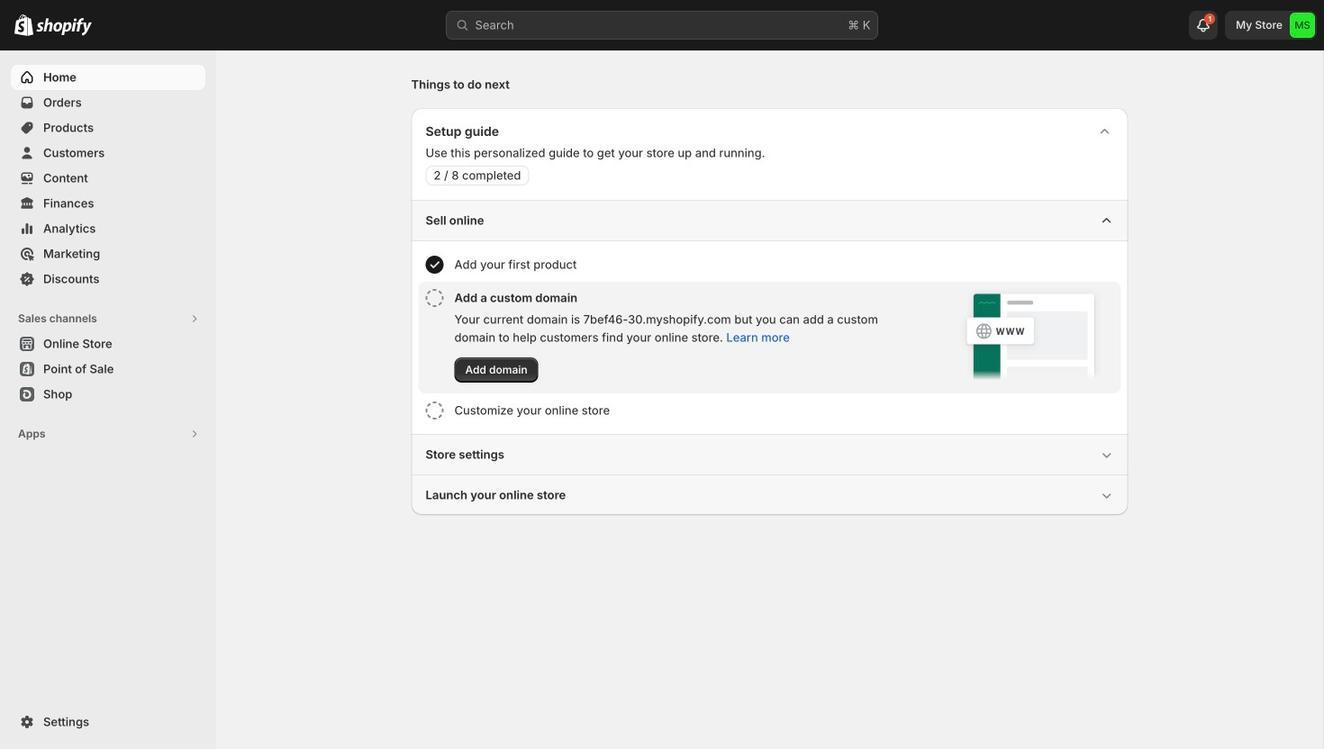 Task type: vqa. For each thing, say whether or not it's contained in the screenshot.
Add a custom domain group
yes



Task type: describe. For each thing, give the bounding box(es) containing it.
add a custom domain group
[[419, 282, 1122, 394]]

add your first product group
[[419, 249, 1122, 281]]

customize your online store group
[[419, 395, 1122, 427]]

mark customize your online store as done image
[[426, 402, 444, 420]]

mark add a custom domain as done image
[[426, 289, 444, 307]]

shopify image
[[36, 18, 92, 36]]

shopify image
[[14, 14, 33, 36]]



Task type: locate. For each thing, give the bounding box(es) containing it.
my store image
[[1291, 13, 1316, 38]]

guide categories group
[[411, 200, 1129, 516]]

mark add your first product as not done image
[[426, 256, 444, 274]]

sell online group
[[411, 200, 1129, 434]]

setup guide region
[[411, 108, 1129, 516]]



